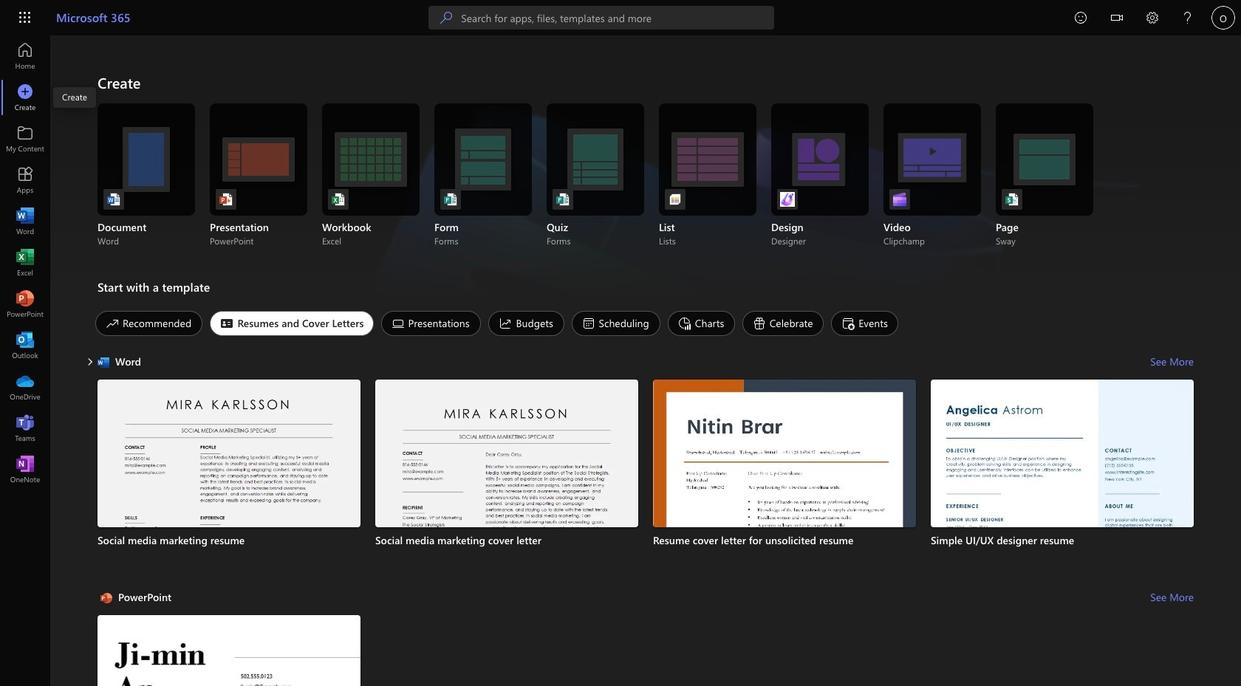 Task type: vqa. For each thing, say whether or not it's contained in the screenshot.
Premium
no



Task type: locate. For each thing, give the bounding box(es) containing it.
charts element
[[668, 311, 735, 336]]

recommended element
[[95, 311, 203, 336]]

2 tab from the left
[[207, 311, 377, 336]]

create image
[[18, 90, 33, 105]]

designer design image
[[780, 192, 795, 207]]

tab list
[[92, 307, 1194, 340]]

social media marketing resume list item
[[98, 380, 361, 687]]

navigation
[[0, 35, 50, 491]]

word document image
[[106, 192, 121, 207]]

tab
[[92, 311, 207, 336], [207, 311, 377, 336], [377, 311, 485, 336], [485, 311, 568, 336], [568, 311, 664, 336], [664, 311, 739, 336], [739, 311, 828, 336], [828, 311, 903, 336]]

teams image
[[18, 421, 33, 436]]

events element
[[832, 311, 899, 336]]

new quiz image
[[556, 192, 571, 207]]

8 tab from the left
[[828, 311, 903, 336]]

powerpoint presentation image
[[219, 192, 234, 207]]

excel workbook image
[[331, 192, 346, 207]]

presentations element
[[381, 311, 482, 336]]

resumes and cover letters element
[[210, 311, 374, 336]]

6 tab from the left
[[664, 311, 739, 336]]

7 tab from the left
[[739, 311, 828, 336]]

word image
[[18, 214, 33, 229]]

my content image
[[18, 132, 33, 146]]

4 tab from the left
[[485, 311, 568, 336]]

social media marketing cover letter image
[[375, 380, 639, 687]]

tooltip
[[53, 87, 96, 108]]

application
[[0, 35, 1242, 687]]

simple ui/ux designer resume list item
[[931, 380, 1194, 687]]

resume cover letter for unsolicited resume link element
[[653, 534, 916, 549]]

list
[[98, 380, 1194, 687]]

None search field
[[429, 6, 775, 30]]

lists list image
[[668, 192, 683, 207]]

banner
[[0, 0, 1242, 38]]



Task type: describe. For each thing, give the bounding box(es) containing it.
onenote image
[[18, 463, 33, 477]]

onedrive image
[[18, 380, 33, 395]]

1 tab from the left
[[92, 311, 207, 336]]

outlook image
[[18, 339, 33, 353]]

5 tab from the left
[[568, 311, 664, 336]]

budgets element
[[489, 311, 564, 336]]

excel image
[[18, 256, 33, 271]]

social media marketing cover letter link element
[[375, 534, 639, 549]]

simple perennial resume image
[[98, 616, 361, 687]]

simple ui/ux designer resume image
[[931, 380, 1194, 687]]

social media marketing resume image
[[98, 380, 361, 687]]

social media marketing cover letter list item
[[375, 380, 639, 687]]

sway page image
[[1005, 192, 1020, 207]]

Search box. Suggestions appear as you type. search field
[[461, 6, 775, 30]]

apps image
[[18, 173, 33, 188]]

3 tab from the left
[[377, 311, 485, 336]]

powerpoint image
[[18, 297, 33, 312]]

celebrate element
[[743, 311, 824, 336]]

o image
[[1212, 6, 1236, 30]]

social media marketing resume link element
[[98, 534, 361, 549]]

forms survey image
[[443, 192, 458, 207]]

resume cover letter for unsolicited resume list item
[[653, 380, 916, 687]]

resume cover letter for unsolicited resume image
[[653, 380, 916, 687]]

simple ui/ux designer resume link element
[[931, 534, 1194, 549]]

clipchamp video image
[[893, 192, 908, 207]]

home image
[[18, 49, 33, 64]]

designer design image
[[780, 192, 795, 207]]

scheduling element
[[572, 311, 661, 336]]



